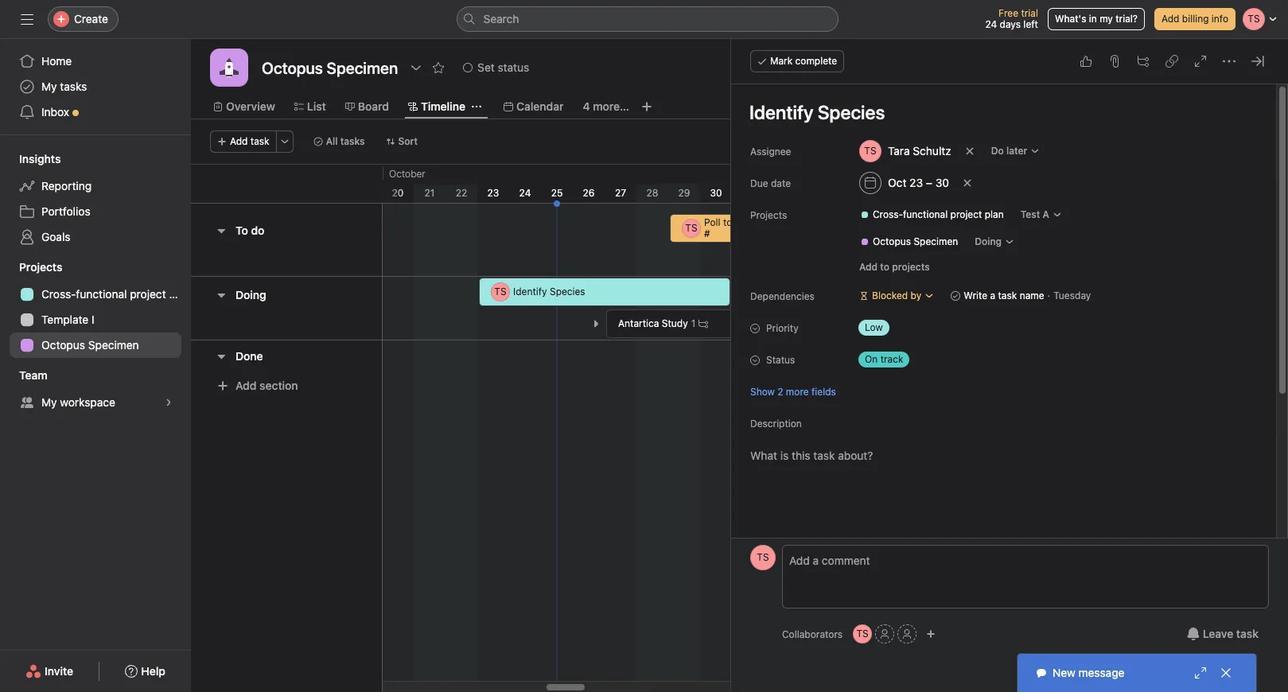 Task type: vqa. For each thing, say whether or not it's contained in the screenshot.
bottommost Projects
yes



Task type: describe. For each thing, give the bounding box(es) containing it.
leftcount image
[[699, 319, 708, 329]]

new message
[[1053, 666, 1125, 680]]

my workspace
[[41, 395, 115, 409]]

write a task name
[[964, 290, 1044, 302]]

1 vertical spatial project
[[130, 287, 166, 301]]

0 horizontal spatial octopus specimen link
[[10, 333, 181, 358]]

28
[[647, 187, 658, 199]]

show 2 more fields button
[[750, 384, 836, 399]]

tasks for all tasks
[[340, 135, 365, 147]]

low button
[[852, 317, 948, 339]]

create button
[[48, 6, 119, 32]]

more
[[786, 386, 809, 397]]

calendar
[[516, 99, 564, 113]]

doing button
[[236, 281, 266, 310]]

1 vertical spatial cross-
[[41, 287, 76, 301]]

blocked
[[872, 290, 908, 302]]

board
[[358, 99, 389, 113]]

projects inside dropdown button
[[19, 260, 62, 274]]

in
[[1089, 13, 1097, 25]]

#
[[704, 228, 710, 240]]

add to projects button
[[852, 256, 937, 278]]

insights button
[[0, 151, 61, 167]]

functional inside identify species dialog
[[903, 208, 948, 220]]

species
[[550, 286, 585, 298]]

tara schultz button
[[852, 137, 959, 166]]

1 horizontal spatial ts button
[[853, 625, 872, 644]]

test a button
[[1014, 204, 1069, 226]]

add to starred image
[[432, 61, 445, 74]]

list
[[307, 99, 326, 113]]

on track
[[865, 353, 903, 365]]

add or remove collaborators image
[[926, 629, 936, 639]]

poll total #
[[704, 216, 743, 240]]

i
[[92, 313, 94, 326]]

add billing info
[[1162, 13, 1229, 25]]

octopus inside main content
[[873, 236, 911, 247]]

invite button
[[15, 657, 84, 686]]

what's in my trial? button
[[1048, 8, 1145, 30]]

oct 23 – 30
[[888, 176, 949, 189]]

show options image
[[410, 61, 423, 74]]

add billing info button
[[1155, 8, 1236, 30]]

show 2 more fields
[[750, 386, 836, 397]]

tuesday
[[1054, 290, 1091, 302]]

track
[[881, 353, 903, 365]]

add section button
[[210, 372, 304, 400]]

collapse task list for the section doing image
[[215, 289, 228, 302]]

my workspace link
[[10, 390, 181, 415]]

cross- inside main content
[[873, 208, 903, 220]]

leave task
[[1203, 627, 1259, 641]]

to
[[236, 224, 248, 237]]

to do button
[[236, 216, 264, 245]]

goals link
[[10, 224, 181, 250]]

help button
[[115, 657, 176, 686]]

later
[[1007, 145, 1027, 157]]

description
[[750, 418, 802, 430]]

my for my tasks
[[41, 80, 57, 93]]

1 vertical spatial cross-functional project plan link
[[10, 282, 191, 307]]

25
[[551, 187, 563, 199]]

leave task button
[[1177, 620, 1269, 648]]

copy task link image
[[1166, 55, 1178, 68]]

doing inside doing dropdown button
[[975, 236, 1002, 247]]

do later
[[991, 145, 1027, 157]]

all tasks
[[326, 135, 365, 147]]

see details, my workspace image
[[164, 398, 173, 407]]

antartica
[[618, 317, 659, 329]]

set status
[[478, 60, 529, 74]]

2
[[778, 386, 783, 397]]

remove assignee image
[[965, 146, 974, 156]]

all
[[326, 135, 338, 147]]

0 horizontal spatial 23
[[487, 187, 499, 199]]

plan inside main content
[[985, 208, 1004, 220]]

24 inside free trial 24 days left
[[985, 18, 997, 30]]

my tasks link
[[10, 74, 181, 99]]

sort button
[[378, 130, 425, 153]]

sort
[[398, 135, 418, 147]]

calendar link
[[504, 98, 564, 115]]

insights
[[19, 152, 61, 166]]

do
[[991, 145, 1004, 157]]

done button
[[236, 342, 263, 370]]

what's
[[1055, 13, 1086, 25]]

left
[[1024, 18, 1038, 30]]

mark complete button
[[750, 50, 844, 72]]

0 horizontal spatial 30
[[710, 187, 722, 199]]

status
[[498, 60, 529, 74]]

add for add billing info
[[1162, 13, 1180, 25]]

1 vertical spatial octopus
[[41, 338, 85, 352]]

0 horizontal spatial ts button
[[750, 545, 776, 571]]

specimen inside main content
[[914, 236, 958, 247]]

do later button
[[984, 140, 1047, 162]]

mark complete
[[770, 55, 837, 67]]

on
[[865, 353, 878, 365]]

what's in my trial?
[[1055, 13, 1138, 25]]

blocked by button
[[852, 285, 941, 307]]

1 vertical spatial plan
[[169, 287, 191, 301]]

tara
[[888, 144, 910, 158]]

trial
[[1021, 7, 1038, 19]]

overview link
[[213, 98, 275, 115]]

clear due date image
[[963, 178, 972, 188]]

search button
[[456, 6, 838, 32]]

october
[[389, 168, 426, 180]]

4
[[583, 99, 590, 113]]

goals
[[41, 230, 70, 243]]

0 horizontal spatial doing
[[236, 288, 266, 302]]

template i link
[[10, 307, 181, 333]]

search
[[483, 12, 519, 25]]

team
[[19, 368, 47, 382]]

task inside main content
[[998, 290, 1017, 302]]

1 vertical spatial octopus specimen
[[41, 338, 139, 352]]



Task type: locate. For each thing, give the bounding box(es) containing it.
hide sidebar image
[[21, 13, 33, 25]]

cross-functional project plan
[[873, 208, 1004, 220], [41, 287, 191, 301]]

close image
[[1220, 667, 1233, 680]]

specimen down 'template i' link
[[88, 338, 139, 352]]

0 vertical spatial ts button
[[750, 545, 776, 571]]

my for my workspace
[[41, 395, 57, 409]]

0 horizontal spatial project
[[130, 287, 166, 301]]

1 horizontal spatial projects element
[[835, 201, 1275, 256]]

my up the inbox
[[41, 80, 57, 93]]

billing
[[1182, 13, 1209, 25]]

functional down –
[[903, 208, 948, 220]]

1 vertical spatial task
[[998, 290, 1017, 302]]

0 horizontal spatial cross-
[[41, 287, 76, 301]]

add
[[1162, 13, 1180, 25], [230, 135, 248, 147], [859, 261, 878, 273], [236, 379, 257, 392]]

1 horizontal spatial tasks
[[340, 135, 365, 147]]

0 vertical spatial doing
[[975, 236, 1002, 247]]

on track button
[[852, 349, 948, 371]]

1 horizontal spatial 23
[[910, 176, 923, 189]]

mark
[[770, 55, 793, 67]]

task for leave task
[[1236, 627, 1259, 641]]

1 vertical spatial functional
[[76, 287, 127, 301]]

oct
[[888, 176, 907, 189]]

cross-functional project plan down –
[[873, 208, 1004, 220]]

2 my from the top
[[41, 395, 57, 409]]

task inside "button"
[[1236, 627, 1259, 641]]

1 horizontal spatial doing
[[975, 236, 1002, 247]]

free trial 24 days left
[[985, 7, 1038, 30]]

doing up a
[[975, 236, 1002, 247]]

teams element
[[0, 361, 191, 419]]

my inside global element
[[41, 80, 57, 93]]

4 more…
[[583, 99, 629, 113]]

2 horizontal spatial task
[[1236, 627, 1259, 641]]

0 horizontal spatial octopus
[[41, 338, 85, 352]]

functional up 'template i' link
[[76, 287, 127, 301]]

a
[[990, 290, 996, 302]]

0 vertical spatial octopus specimen
[[873, 236, 958, 247]]

1 vertical spatial 24
[[519, 187, 531, 199]]

identify species
[[513, 286, 585, 298]]

plan left 'collapse task list for the section doing' icon
[[169, 287, 191, 301]]

1 horizontal spatial 24
[[985, 18, 997, 30]]

add down overview link
[[230, 135, 248, 147]]

functional
[[903, 208, 948, 220], [76, 287, 127, 301]]

octopus specimen link
[[854, 234, 965, 250], [10, 333, 181, 358]]

specimen up projects
[[914, 236, 958, 247]]

0 vertical spatial cross-
[[873, 208, 903, 220]]

0 horizontal spatial cross-functional project plan
[[41, 287, 191, 301]]

0 horizontal spatial projects element
[[0, 253, 191, 361]]

1 horizontal spatial octopus specimen
[[873, 236, 958, 247]]

fields
[[812, 386, 836, 397]]

plan up doing dropdown button on the top right
[[985, 208, 1004, 220]]

tasks inside global element
[[60, 80, 87, 93]]

add subtask image
[[1137, 55, 1150, 68]]

insights element
[[0, 145, 191, 253]]

tasks down home
[[60, 80, 87, 93]]

0 horizontal spatial projects
[[19, 260, 62, 274]]

1 vertical spatial ts button
[[853, 625, 872, 644]]

task right leave
[[1236, 627, 1259, 641]]

more actions image
[[280, 137, 289, 146]]

None text field
[[258, 53, 402, 82]]

all tasks button
[[306, 130, 372, 153]]

free
[[999, 7, 1019, 19]]

23 left –
[[910, 176, 923, 189]]

1 vertical spatial tasks
[[340, 135, 365, 147]]

section
[[259, 379, 298, 392]]

timeline link
[[408, 98, 465, 115]]

1 horizontal spatial plan
[[985, 208, 1004, 220]]

0 vertical spatial task
[[251, 135, 269, 147]]

info
[[1212, 13, 1229, 25]]

Task Name text field
[[739, 94, 1257, 130]]

trial?
[[1116, 13, 1138, 25]]

search list box
[[456, 6, 838, 32]]

1 horizontal spatial specimen
[[914, 236, 958, 247]]

0 horizontal spatial cross-functional project plan link
[[10, 282, 191, 307]]

projects inside main content
[[750, 209, 787, 221]]

1 horizontal spatial cross-functional project plan
[[873, 208, 1004, 220]]

main content inside identify species dialog
[[733, 84, 1275, 692]]

0 vertical spatial cross-functional project plan link
[[854, 207, 1010, 223]]

more actions for this task image
[[1223, 55, 1236, 68]]

schultz
[[913, 144, 951, 158]]

study
[[662, 317, 688, 329]]

by
[[911, 290, 922, 302]]

add for add to projects
[[859, 261, 878, 273]]

1 horizontal spatial projects
[[750, 209, 787, 221]]

2 vertical spatial task
[[1236, 627, 1259, 641]]

1 horizontal spatial 30
[[936, 176, 949, 189]]

a
[[1043, 208, 1049, 220]]

priority
[[766, 322, 799, 334]]

octopus specimen link inside main content
[[854, 234, 965, 250]]

home link
[[10, 49, 181, 74]]

1 horizontal spatial project
[[951, 208, 982, 220]]

0 vertical spatial functional
[[903, 208, 948, 220]]

1 horizontal spatial task
[[998, 290, 1017, 302]]

blocked by
[[872, 290, 922, 302]]

1 vertical spatial specimen
[[88, 338, 139, 352]]

cross-functional project plan link up i
[[10, 282, 191, 307]]

add left billing
[[1162, 13, 1180, 25]]

1
[[691, 317, 696, 329]]

0 vertical spatial my
[[41, 80, 57, 93]]

status
[[766, 354, 795, 366]]

my inside 'link'
[[41, 395, 57, 409]]

reporting link
[[10, 173, 181, 199]]

collapse task list for the section done image
[[215, 350, 228, 362]]

dependencies
[[750, 290, 815, 302]]

workspace
[[60, 395, 115, 409]]

collaborators
[[782, 628, 843, 640]]

add left to on the top of page
[[859, 261, 878, 273]]

0 horizontal spatial specimen
[[88, 338, 139, 352]]

cross-functional project plan link inside identify species dialog
[[854, 207, 1010, 223]]

invite
[[45, 664, 73, 678]]

octopus up add to projects
[[873, 236, 911, 247]]

0 vertical spatial cross-functional project plan
[[873, 208, 1004, 220]]

projects down goals
[[19, 260, 62, 274]]

identify
[[513, 286, 547, 298]]

doing
[[975, 236, 1002, 247], [236, 288, 266, 302]]

1 horizontal spatial cross-functional project plan link
[[854, 207, 1010, 223]]

0 vertical spatial octopus
[[873, 236, 911, 247]]

doing right 'collapse task list for the section doing' icon
[[236, 288, 266, 302]]

to do
[[236, 224, 264, 237]]

30 inside main content
[[936, 176, 949, 189]]

0 likes. click to like this task image
[[1080, 55, 1092, 68]]

projects element containing cross-functional project plan
[[835, 201, 1275, 256]]

tasks for my tasks
[[60, 80, 87, 93]]

1 vertical spatial octopus specimen link
[[10, 333, 181, 358]]

0 horizontal spatial functional
[[76, 287, 127, 301]]

0 horizontal spatial plan
[[169, 287, 191, 301]]

30 right –
[[936, 176, 949, 189]]

task for add task
[[251, 135, 269, 147]]

projects down due date
[[750, 209, 787, 221]]

task right a
[[998, 290, 1017, 302]]

cross-functional project plan inside main content
[[873, 208, 1004, 220]]

0 horizontal spatial task
[[251, 135, 269, 147]]

tab actions image
[[472, 102, 481, 111]]

do
[[251, 224, 264, 237]]

octopus
[[873, 236, 911, 247], [41, 338, 85, 352]]

task left more actions icon
[[251, 135, 269, 147]]

overview
[[226, 99, 275, 113]]

test a
[[1021, 208, 1049, 220]]

cross- up template
[[41, 287, 76, 301]]

1 vertical spatial projects
[[19, 260, 62, 274]]

20
[[392, 187, 404, 199]]

identify species dialog
[[731, 39, 1288, 692]]

octopus down template
[[41, 338, 85, 352]]

main content
[[733, 84, 1275, 692]]

projects element
[[835, 201, 1275, 256], [0, 253, 191, 361]]

low
[[865, 321, 883, 333]]

team button
[[0, 368, 47, 384]]

0 vertical spatial projects
[[750, 209, 787, 221]]

0 horizontal spatial octopus specimen
[[41, 338, 139, 352]]

1 my from the top
[[41, 80, 57, 93]]

due
[[750, 177, 768, 189]]

23 inside main content
[[910, 176, 923, 189]]

date
[[771, 177, 791, 189]]

add task
[[230, 135, 269, 147]]

set status button
[[456, 56, 537, 79]]

projects element inside main content
[[835, 201, 1275, 256]]

create
[[74, 12, 108, 25]]

rocket image
[[220, 58, 239, 77]]

0 vertical spatial octopus specimen link
[[854, 234, 965, 250]]

octopus specimen up projects
[[873, 236, 958, 247]]

task inside button
[[251, 135, 269, 147]]

show
[[750, 386, 775, 397]]

project inside main content
[[951, 208, 982, 220]]

add to projects
[[859, 261, 930, 273]]

cross-functional project plan link down –
[[854, 207, 1010, 223]]

projects element containing projects
[[0, 253, 191, 361]]

main content containing tara schultz
[[733, 84, 1275, 692]]

set
[[478, 60, 495, 74]]

close details image
[[1252, 55, 1264, 68]]

1 horizontal spatial cross-
[[873, 208, 903, 220]]

octopus specimen link up projects
[[854, 234, 965, 250]]

collapse task list for the section to do image
[[215, 224, 228, 237]]

1 vertical spatial doing
[[236, 288, 266, 302]]

project down clear due date image
[[951, 208, 982, 220]]

cross-functional project plan up 'template i' link
[[41, 287, 191, 301]]

octopus specimen inside main content
[[873, 236, 958, 247]]

tasks
[[60, 80, 87, 93], [340, 135, 365, 147]]

23 right the 22
[[487, 187, 499, 199]]

complete
[[795, 55, 837, 67]]

board link
[[345, 98, 389, 115]]

global element
[[0, 39, 191, 134]]

0 horizontal spatial tasks
[[60, 80, 87, 93]]

full screen image
[[1194, 55, 1207, 68]]

my
[[41, 80, 57, 93], [41, 395, 57, 409]]

1 vertical spatial cross-functional project plan
[[41, 287, 191, 301]]

21
[[425, 187, 435, 199]]

0 vertical spatial 24
[[985, 18, 997, 30]]

24 left 25
[[519, 187, 531, 199]]

assignee
[[750, 146, 791, 158]]

26
[[583, 187, 595, 199]]

expand new message image
[[1194, 667, 1207, 680]]

project up 'template i' link
[[130, 287, 166, 301]]

add inside button
[[1162, 13, 1180, 25]]

specimen
[[914, 236, 958, 247], [88, 338, 139, 352]]

cross- down oct
[[873, 208, 903, 220]]

inbox
[[41, 105, 69, 119]]

show subtasks for task antartica study image
[[591, 319, 601, 329]]

due date
[[750, 177, 791, 189]]

1 horizontal spatial octopus specimen link
[[854, 234, 965, 250]]

octopus specimen link down i
[[10, 333, 181, 358]]

24 left days
[[985, 18, 997, 30]]

add inside main content
[[859, 261, 878, 273]]

attachments: add a file to this task, identify species image
[[1108, 55, 1121, 68]]

tasks right all
[[340, 135, 365, 147]]

days
[[1000, 18, 1021, 30]]

1 horizontal spatial functional
[[903, 208, 948, 220]]

27
[[615, 187, 626, 199]]

template
[[41, 313, 89, 326]]

cross-
[[873, 208, 903, 220], [41, 287, 76, 301]]

0 vertical spatial tasks
[[60, 80, 87, 93]]

0 vertical spatial specimen
[[914, 236, 958, 247]]

0 vertical spatial project
[[951, 208, 982, 220]]

add down done button
[[236, 379, 257, 392]]

0 horizontal spatial 24
[[519, 187, 531, 199]]

octopus specimen down i
[[41, 338, 139, 352]]

30 up poll
[[710, 187, 722, 199]]

my down team
[[41, 395, 57, 409]]

1 vertical spatial my
[[41, 395, 57, 409]]

0 vertical spatial plan
[[985, 208, 1004, 220]]

timeline
[[421, 99, 465, 113]]

poll
[[704, 216, 721, 228]]

1 horizontal spatial octopus
[[873, 236, 911, 247]]

my
[[1100, 13, 1113, 25]]

done
[[236, 349, 263, 362]]

add for add task
[[230, 135, 248, 147]]

add tab image
[[641, 100, 653, 113]]

tasks inside dropdown button
[[340, 135, 365, 147]]

projects
[[892, 261, 930, 273]]

octopus specimen
[[873, 236, 958, 247], [41, 338, 139, 352]]

add for add section
[[236, 379, 257, 392]]



